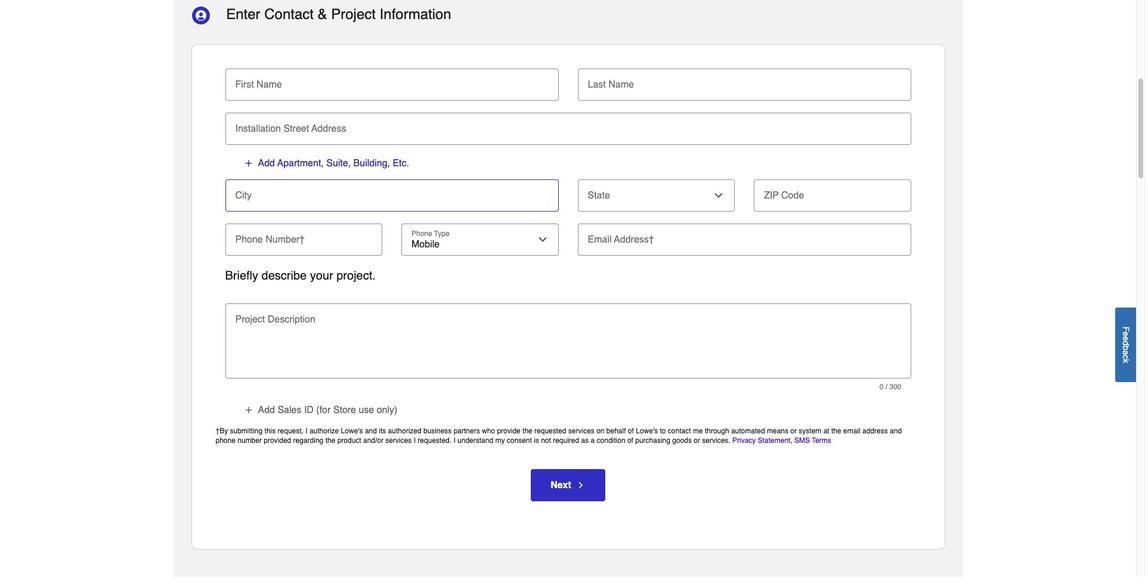 Task type: locate. For each thing, give the bounding box(es) containing it.
Phone Number† text field
[[230, 224, 378, 250]]

0 vertical spatial of
[[628, 427, 634, 436]]

1 horizontal spatial and
[[890, 427, 902, 436]]

the down authorize
[[326, 437, 336, 445]]

i
[[306, 427, 308, 436], [414, 437, 416, 445], [454, 437, 456, 445]]

provide
[[497, 427, 521, 436]]

services down authorized
[[386, 437, 412, 445]]

lowe's up purchasing
[[636, 427, 658, 436]]

i down authorized
[[414, 437, 416, 445]]

email
[[588, 234, 612, 245]]

regarding
[[293, 437, 324, 445]]

briefly describe your project.
[[225, 269, 376, 283]]

name right last
[[609, 79, 634, 90]]

1 and from the left
[[365, 427, 377, 436]]

0 horizontal spatial and
[[365, 427, 377, 436]]

2 plus image from the top
[[244, 406, 253, 415]]

plus image inside add sales id (for store use only) button
[[244, 406, 253, 415]]

authorized
[[388, 427, 422, 436]]

apartment,
[[277, 158, 324, 169]]

address
[[312, 123, 346, 134]]

last name
[[588, 79, 634, 90]]

0 vertical spatial services
[[569, 427, 595, 436]]

2 horizontal spatial the
[[832, 427, 842, 436]]

2 add from the top
[[258, 405, 275, 416]]

Project Description text field
[[230, 320, 907, 373]]

to
[[660, 427, 666, 436]]

First Name text field
[[230, 69, 554, 95]]

0 horizontal spatial the
[[326, 437, 336, 445]]

on
[[597, 427, 605, 436]]

1 horizontal spatial services
[[569, 427, 595, 436]]

0 horizontal spatial lowe's
[[341, 427, 363, 436]]

a
[[1122, 350, 1131, 355], [591, 437, 595, 445]]

e up b
[[1122, 336, 1131, 341]]

1 horizontal spatial the
[[523, 427, 533, 436]]

0 vertical spatial or
[[791, 427, 797, 436]]

1 vertical spatial or
[[694, 437, 701, 445]]

0 vertical spatial add
[[258, 158, 275, 169]]

your
[[310, 269, 333, 283]]

0 vertical spatial plus image
[[244, 159, 253, 168]]

the right at
[[832, 427, 842, 436]]

project.
[[337, 269, 376, 283]]

0 horizontal spatial a
[[591, 437, 595, 445]]

1 plus image from the top
[[244, 159, 253, 168]]

system
[[799, 427, 822, 436]]

1 vertical spatial add
[[258, 405, 275, 416]]

1 vertical spatial plus image
[[244, 406, 253, 415]]

briefly
[[225, 269, 258, 283]]

submitting
[[230, 427, 263, 436]]

of
[[628, 427, 634, 436], [628, 437, 634, 445]]

a right as
[[591, 437, 595, 445]]

name for first name
[[257, 79, 282, 90]]

and
[[365, 427, 377, 436], [890, 427, 902, 436]]

zip code
[[764, 190, 805, 201]]

plus image up city
[[244, 159, 253, 168]]

add left apartment,
[[258, 158, 275, 169]]

i up regarding at left bottom
[[306, 427, 308, 436]]

add up this
[[258, 405, 275, 416]]

project left the description
[[235, 314, 265, 325]]

name for last name
[[609, 79, 634, 90]]

1 horizontal spatial lowe's
[[636, 427, 658, 436]]

0
[[880, 383, 884, 391]]

and right address
[[890, 427, 902, 436]]

f e e d b a c k button
[[1116, 308, 1137, 382]]

project description
[[235, 314, 316, 325]]

b
[[1122, 346, 1131, 350]]

purchasing
[[636, 437, 671, 445]]

installation
[[235, 123, 281, 134]]

e
[[1122, 332, 1131, 336], [1122, 336, 1131, 341]]

address†
[[614, 234, 654, 245]]

or up ,
[[791, 427, 797, 436]]

privacy statement , sms terms
[[733, 437, 832, 445]]

privacy statement link
[[733, 437, 791, 445]]

1 horizontal spatial name
[[609, 79, 634, 90]]

1 e from the top
[[1122, 332, 1131, 336]]

phone number†
[[235, 234, 305, 245]]

last
[[588, 79, 606, 90]]

or down the me
[[694, 437, 701, 445]]

a inside † by submitting this request, i authorize                         lowe's and its authorized business partners who                         provide the requested services on behalf of lowe's                         to contact me through automated means or system at the                         email address and phone number provided regarding the                         product and/or services i requested. i understand my                         consent is not required as a condition of purchasing                         goods or services.
[[591, 437, 595, 445]]

plus image inside add apartment, suite, building, etc. button
[[244, 159, 253, 168]]

1 vertical spatial a
[[591, 437, 595, 445]]

lowe's
[[341, 427, 363, 436], [636, 427, 658, 436]]

contact and project information image
[[191, 6, 210, 25]]

installation street address
[[235, 123, 346, 134]]

name
[[257, 79, 282, 90], [609, 79, 634, 90]]

next button
[[531, 470, 606, 502]]

1 lowe's from the left
[[341, 427, 363, 436]]

of right condition
[[628, 437, 634, 445]]

the up consent
[[523, 427, 533, 436]]

1 add from the top
[[258, 158, 275, 169]]

add apartment, suite, building, etc.
[[258, 158, 409, 169]]

or
[[791, 427, 797, 436], [694, 437, 701, 445]]

0 horizontal spatial services
[[386, 437, 412, 445]]

1 horizontal spatial or
[[791, 427, 797, 436]]

number†
[[266, 234, 305, 245]]

is
[[534, 437, 539, 445]]

its
[[379, 427, 386, 436]]

services up as
[[569, 427, 595, 436]]

this
[[265, 427, 276, 436]]

0 vertical spatial a
[[1122, 350, 1131, 355]]

partners
[[454, 427, 480, 436]]

1 horizontal spatial a
[[1122, 350, 1131, 355]]

name right 'first'
[[257, 79, 282, 90]]

plus image
[[244, 159, 253, 168], [244, 406, 253, 415]]

chevron right image
[[576, 481, 586, 491]]

project
[[331, 6, 376, 23], [235, 314, 265, 325]]

project right & in the left top of the page
[[331, 6, 376, 23]]

my
[[496, 437, 505, 445]]

0 horizontal spatial project
[[235, 314, 265, 325]]

a up k
[[1122, 350, 1131, 355]]

Last Name text field
[[583, 69, 907, 95]]

add
[[258, 158, 275, 169], [258, 405, 275, 416]]

1 name from the left
[[257, 79, 282, 90]]

the
[[523, 427, 533, 436], [832, 427, 842, 436], [326, 437, 336, 445]]

condition
[[597, 437, 626, 445]]

contact
[[264, 6, 314, 23]]

1 vertical spatial services
[[386, 437, 412, 445]]

and up and/or
[[365, 427, 377, 436]]

2 name from the left
[[609, 79, 634, 90]]

of right behalf
[[628, 427, 634, 436]]

plus image for add apartment, suite, building, etc.
[[244, 159, 253, 168]]

i down partners
[[454, 437, 456, 445]]

services
[[569, 427, 595, 436], [386, 437, 412, 445]]

and/or
[[363, 437, 384, 445]]

e up d
[[1122, 332, 1131, 336]]

0 horizontal spatial name
[[257, 79, 282, 90]]

plus image up submitting
[[244, 406, 253, 415]]

lowe's up product
[[341, 427, 363, 436]]

1 vertical spatial of
[[628, 437, 634, 445]]

address
[[863, 427, 888, 436]]

0 vertical spatial project
[[331, 6, 376, 23]]



Task type: vqa. For each thing, say whether or not it's contained in the screenshot.
view
no



Task type: describe. For each thing, give the bounding box(es) containing it.
as
[[582, 437, 589, 445]]

automated
[[731, 427, 765, 436]]

required
[[553, 437, 580, 445]]

0 horizontal spatial or
[[694, 437, 701, 445]]

provided
[[264, 437, 291, 445]]

code
[[782, 190, 805, 201]]

1 horizontal spatial i
[[414, 437, 416, 445]]

product
[[338, 437, 361, 445]]

1 horizontal spatial project
[[331, 6, 376, 23]]

enter
[[226, 6, 260, 23]]

2 lowe's from the left
[[636, 427, 658, 436]]

description
[[268, 314, 316, 325]]

0 / 300
[[880, 383, 902, 391]]

a inside button
[[1122, 350, 1131, 355]]

etc.
[[393, 158, 409, 169]]

suite,
[[327, 158, 351, 169]]

add sales id (for store use only)
[[258, 405, 398, 416]]

f e e d b a c k
[[1122, 327, 1131, 363]]

statement
[[758, 437, 791, 445]]

add apartment, suite, building, etc. button
[[243, 157, 410, 170]]

300
[[890, 383, 902, 391]]

city
[[235, 190, 252, 201]]

by
[[220, 427, 228, 436]]

me
[[693, 427, 703, 436]]

use
[[359, 405, 374, 416]]

,
[[791, 437, 793, 445]]

privacy
[[733, 437, 756, 445]]

goods
[[673, 437, 692, 445]]

not
[[541, 437, 551, 445]]

authorize
[[310, 427, 339, 436]]

behalf
[[607, 427, 626, 436]]

contact
[[668, 427, 691, 436]]

business
[[424, 427, 452, 436]]

at
[[824, 427, 830, 436]]

terms
[[812, 437, 832, 445]]

requested
[[535, 427, 567, 436]]

information
[[380, 6, 452, 23]]

email
[[844, 427, 861, 436]]

enter contact & project information
[[226, 6, 452, 23]]

1 vertical spatial project
[[235, 314, 265, 325]]

means
[[767, 427, 789, 436]]

id
[[304, 405, 314, 416]]

† by submitting this request, i authorize                         lowe's and its authorized business partners who                         provide the requested services on behalf of lowe's                         to contact me through automated means or system at the                         email address and phone number provided regarding the                         product and/or services i requested. i understand my                         consent is not required as a condition of purchasing                         goods or services.
[[216, 427, 902, 445]]

email address†
[[588, 234, 654, 245]]

2 e from the top
[[1122, 336, 1131, 341]]

requested.
[[418, 437, 452, 445]]

first
[[235, 79, 254, 90]]

f
[[1122, 327, 1131, 332]]

sales
[[278, 405, 302, 416]]

2 and from the left
[[890, 427, 902, 436]]

through
[[705, 427, 730, 436]]

first name
[[235, 79, 282, 90]]

services.
[[703, 437, 731, 445]]

request,
[[278, 427, 304, 436]]

add for add apartment, suite, building, etc.
[[258, 158, 275, 169]]

plus image for add sales id (for store use only)
[[244, 406, 253, 415]]

add for add sales id (for store use only)
[[258, 405, 275, 416]]

describe
[[262, 269, 307, 283]]

ZIP Code text field
[[759, 180, 907, 206]]

&
[[318, 6, 327, 23]]

†
[[216, 427, 220, 436]]

who
[[482, 427, 495, 436]]

c
[[1122, 355, 1131, 359]]

City text field
[[230, 180, 554, 206]]

phone
[[235, 234, 263, 245]]

only)
[[377, 405, 398, 416]]

k
[[1122, 359, 1131, 363]]

Email Address† text field
[[583, 224, 907, 250]]

next
[[551, 481, 572, 491]]

understand
[[458, 437, 494, 445]]

add sales id (for store use only) button
[[243, 404, 398, 417]]

sms
[[795, 437, 810, 445]]

phone
[[216, 437, 236, 445]]

consent
[[507, 437, 532, 445]]

0 horizontal spatial i
[[306, 427, 308, 436]]

2 horizontal spatial i
[[454, 437, 456, 445]]

street
[[284, 123, 309, 134]]

building,
[[354, 158, 390, 169]]

number
[[238, 437, 262, 445]]

/
[[886, 383, 888, 391]]

store
[[333, 405, 356, 416]]

Installation Street Address text field
[[230, 113, 907, 139]]

d
[[1122, 341, 1131, 346]]

sms terms link
[[795, 437, 832, 445]]



